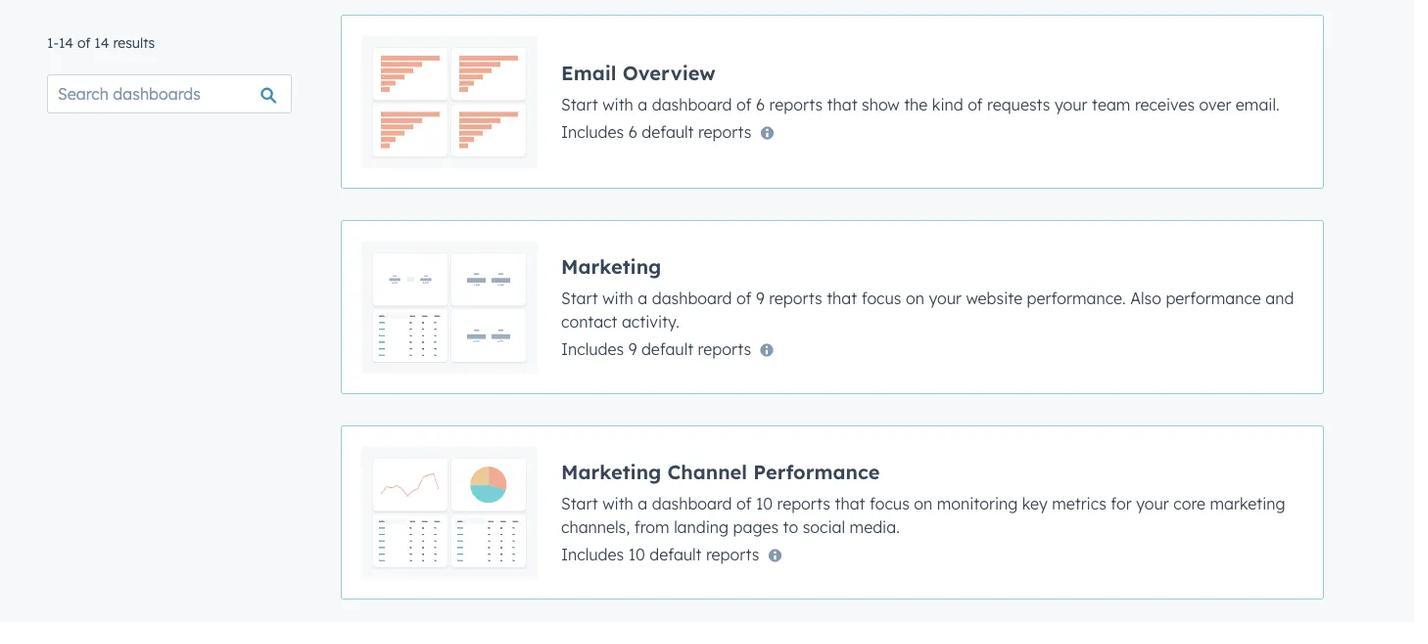 Task type: describe. For each thing, give the bounding box(es) containing it.
receives
[[1135, 94, 1195, 114]]

default for channel
[[649, 545, 702, 565]]

none checkbox containing marketing channel performance
[[341, 426, 1324, 600]]

email.
[[1236, 94, 1280, 114]]

show
[[862, 94, 900, 114]]

includes 9 default reports
[[561, 339, 751, 359]]

9 inside marketing start with a dashboard of 9 reports that focus on your website performance. also performance and contact activity.
[[756, 288, 765, 308]]

marketing channel performance image
[[361, 447, 538, 580]]

and
[[1265, 288, 1294, 308]]

includes for marketing channel performance
[[561, 545, 624, 565]]

on inside marketing start with a dashboard of 9 reports that focus on your website performance. also performance and contact activity.
[[906, 288, 924, 308]]

performance.
[[1027, 288, 1126, 308]]

website
[[966, 288, 1022, 308]]

a inside marketing start with a dashboard of 9 reports that focus on your website performance. also performance and contact activity.
[[638, 288, 648, 308]]

performance
[[753, 460, 880, 484]]

1-14 of 14 results
[[47, 34, 155, 51]]

a inside marketing channel performance start with a dashboard of 10 reports that focus on monitoring key metrics for your core marketing channels, from landing pages to social media.
[[638, 494, 648, 514]]

core
[[1173, 494, 1205, 514]]

includes 10 default reports
[[561, 545, 759, 565]]

dashboard inside marketing start with a dashboard of 9 reports that focus on your website performance. also performance and contact activity.
[[652, 288, 732, 308]]

results
[[113, 34, 155, 51]]

that inside marketing start with a dashboard of 9 reports that focus on your website performance. also performance and contact activity.
[[827, 288, 857, 308]]

for
[[1111, 494, 1132, 514]]

performance
[[1166, 288, 1261, 308]]

focus inside marketing start with a dashboard of 9 reports that focus on your website performance. also performance and contact activity.
[[861, 288, 901, 308]]

on inside marketing channel performance start with a dashboard of 10 reports that focus on monitoring key metrics for your core marketing channels, from landing pages to social media.
[[914, 494, 932, 514]]

that inside marketing channel performance start with a dashboard of 10 reports that focus on monitoring key metrics for your core marketing channels, from landing pages to social media.
[[835, 494, 865, 514]]

a inside the email overview start with a dashboard of 6 reports that show the kind of requests your team receives over email.
[[638, 94, 648, 114]]

1 vertical spatial 9
[[628, 339, 637, 359]]

none checkbox marketing
[[341, 220, 1324, 395]]

includes 6 default reports
[[561, 122, 752, 141]]

focus inside marketing channel performance start with a dashboard of 10 reports that focus on monitoring key metrics for your core marketing channels, from landing pages to social media.
[[870, 494, 910, 514]]

your inside marketing channel performance start with a dashboard of 10 reports that focus on monitoring key metrics for your core marketing channels, from landing pages to social media.
[[1136, 494, 1169, 514]]

2 14 from the left
[[94, 34, 109, 51]]

start inside marketing channel performance start with a dashboard of 10 reports that focus on monitoring key metrics for your core marketing channels, from landing pages to social media.
[[561, 494, 598, 514]]

6 inside the email overview start with a dashboard of 6 reports that show the kind of requests your team receives over email.
[[756, 94, 765, 114]]

marketing for start
[[561, 254, 661, 279]]

marketing channel performance start with a dashboard of 10 reports that focus on monitoring key metrics for your core marketing channels, from landing pages to social media.
[[561, 460, 1285, 537]]

marketing start with a dashboard of 9 reports that focus on your website performance. also performance and contact activity.
[[561, 254, 1294, 331]]

your inside the email overview start with a dashboard of 6 reports that show the kind of requests your team receives over email.
[[1055, 94, 1088, 114]]

1-
[[47, 34, 59, 51]]

default for overview
[[642, 122, 694, 141]]

default for start
[[641, 339, 693, 359]]

none checkbox email overview
[[341, 15, 1324, 189]]

with inside marketing channel performance start with a dashboard of 10 reports that focus on monitoring key metrics for your core marketing channels, from landing pages to social media.
[[602, 494, 633, 514]]

email overview image
[[361, 35, 538, 168]]

channel
[[667, 460, 747, 484]]

metrics
[[1052, 494, 1106, 514]]

includes for marketing
[[561, 339, 624, 359]]



Task type: locate. For each thing, give the bounding box(es) containing it.
a up activity.
[[638, 288, 648, 308]]

pages
[[733, 518, 779, 537]]

0 vertical spatial a
[[638, 94, 648, 114]]

2 vertical spatial that
[[835, 494, 865, 514]]

1 vertical spatial 6
[[628, 122, 637, 141]]

with inside marketing start with a dashboard of 9 reports that focus on your website performance. also performance and contact activity.
[[602, 288, 633, 308]]

1 vertical spatial dashboard
[[652, 288, 732, 308]]

2 dashboard from the top
[[652, 288, 732, 308]]

1 horizontal spatial 6
[[756, 94, 765, 114]]

1 vertical spatial start
[[561, 288, 598, 308]]

2 includes from the top
[[561, 339, 624, 359]]

2 vertical spatial with
[[602, 494, 633, 514]]

1 vertical spatial your
[[929, 288, 962, 308]]

of
[[77, 34, 91, 51], [736, 94, 752, 114], [968, 94, 983, 114], [736, 288, 752, 308], [736, 494, 752, 514]]

dashboard up landing
[[652, 494, 732, 514]]

over
[[1199, 94, 1231, 114]]

2 vertical spatial dashboard
[[652, 494, 732, 514]]

0 vertical spatial on
[[906, 288, 924, 308]]

1 vertical spatial marketing
[[561, 460, 661, 484]]

0 vertical spatial 10
[[756, 494, 773, 514]]

email overview start with a dashboard of 6 reports that show the kind of requests your team receives over email.
[[561, 60, 1280, 114]]

0 vertical spatial marketing
[[561, 254, 661, 279]]

0 horizontal spatial 10
[[628, 545, 645, 565]]

10 up pages
[[756, 494, 773, 514]]

channels,
[[561, 518, 630, 537]]

start up contact
[[561, 288, 598, 308]]

start
[[561, 94, 598, 114], [561, 288, 598, 308], [561, 494, 598, 514]]

1 vertical spatial includes
[[561, 339, 624, 359]]

with inside the email overview start with a dashboard of 6 reports that show the kind of requests your team receives over email.
[[602, 94, 633, 114]]

that inside the email overview start with a dashboard of 6 reports that show the kind of requests your team receives over email.
[[827, 94, 857, 114]]

of inside marketing channel performance start with a dashboard of 10 reports that focus on monitoring key metrics for your core marketing channels, from landing pages to social media.
[[736, 494, 752, 514]]

includes
[[561, 122, 624, 141], [561, 339, 624, 359], [561, 545, 624, 565]]

marketing up channels,
[[561, 460, 661, 484]]

3 includes from the top
[[561, 545, 624, 565]]

1 vertical spatial on
[[914, 494, 932, 514]]

2 start from the top
[[561, 288, 598, 308]]

a
[[638, 94, 648, 114], [638, 288, 648, 308], [638, 494, 648, 514]]

kind
[[932, 94, 963, 114]]

0 vertical spatial your
[[1055, 94, 1088, 114]]

a up includes 6 default reports
[[638, 94, 648, 114]]

dashboard down overview
[[652, 94, 732, 114]]

0 horizontal spatial 6
[[628, 122, 637, 141]]

overview
[[622, 60, 716, 85]]

your left website at the top right of the page
[[929, 288, 962, 308]]

1 dashboard from the top
[[652, 94, 732, 114]]

of inside marketing start with a dashboard of 9 reports that focus on your website performance. also performance and contact activity.
[[736, 288, 752, 308]]

2 none checkbox from the top
[[341, 220, 1324, 395]]

dashboard inside marketing channel performance start with a dashboard of 10 reports that focus on monitoring key metrics for your core marketing channels, from landing pages to social media.
[[652, 494, 732, 514]]

dashboard up activity.
[[652, 288, 732, 308]]

monitoring
[[937, 494, 1018, 514]]

1 vertical spatial none checkbox
[[341, 220, 1324, 395]]

2 vertical spatial includes
[[561, 545, 624, 565]]

1 vertical spatial a
[[638, 288, 648, 308]]

2 vertical spatial default
[[649, 545, 702, 565]]

1 vertical spatial focus
[[870, 494, 910, 514]]

marketing inside marketing start with a dashboard of 9 reports that focus on your website performance. also performance and contact activity.
[[561, 254, 661, 279]]

0 vertical spatial that
[[827, 94, 857, 114]]

1 vertical spatial 10
[[628, 545, 645, 565]]

0 horizontal spatial 9
[[628, 339, 637, 359]]

marketing image
[[361, 241, 538, 374]]

default
[[642, 122, 694, 141], [641, 339, 693, 359], [649, 545, 702, 565]]

1 marketing from the top
[[561, 254, 661, 279]]

marketing
[[1210, 494, 1285, 514]]

marketing up contact
[[561, 254, 661, 279]]

includes inside email overview checkbox
[[561, 122, 624, 141]]

that
[[827, 94, 857, 114], [827, 288, 857, 308], [835, 494, 865, 514]]

email
[[561, 60, 616, 85]]

with down email
[[602, 94, 633, 114]]

includes for email overview
[[561, 122, 624, 141]]

10 down from
[[628, 545, 645, 565]]

your right for
[[1136, 494, 1169, 514]]

0 vertical spatial default
[[642, 122, 694, 141]]

reports
[[769, 94, 823, 114], [698, 122, 752, 141], [769, 288, 822, 308], [698, 339, 751, 359], [777, 494, 830, 514], [706, 545, 759, 565]]

1 with from the top
[[602, 94, 633, 114]]

from
[[634, 518, 669, 537]]

9
[[756, 288, 765, 308], [628, 339, 637, 359]]

3 with from the top
[[602, 494, 633, 514]]

1 horizontal spatial 14
[[94, 34, 109, 51]]

2 with from the top
[[602, 288, 633, 308]]

1 horizontal spatial 10
[[756, 494, 773, 514]]

2 a from the top
[[638, 288, 648, 308]]

reports inside marketing start with a dashboard of 9 reports that focus on your website performance. also performance and contact activity.
[[769, 288, 822, 308]]

0 vertical spatial start
[[561, 94, 598, 114]]

a up from
[[638, 494, 648, 514]]

marketing inside marketing channel performance start with a dashboard of 10 reports that focus on monitoring key metrics for your core marketing channels, from landing pages to social media.
[[561, 460, 661, 484]]

1 none checkbox from the top
[[341, 15, 1324, 189]]

also
[[1130, 288, 1161, 308]]

1 vertical spatial that
[[827, 288, 857, 308]]

0 vertical spatial includes
[[561, 122, 624, 141]]

landing
[[674, 518, 729, 537]]

1 start from the top
[[561, 94, 598, 114]]

key
[[1022, 494, 1047, 514]]

Search search field
[[47, 74, 292, 114]]

1 horizontal spatial 9
[[756, 288, 765, 308]]

2 marketing from the top
[[561, 460, 661, 484]]

includes inside marketing checkbox
[[561, 339, 624, 359]]

0 vertical spatial none checkbox
[[341, 15, 1324, 189]]

with
[[602, 94, 633, 114], [602, 288, 633, 308], [602, 494, 633, 514]]

default down overview
[[642, 122, 694, 141]]

0 vertical spatial 9
[[756, 288, 765, 308]]

your left team
[[1055, 94, 1088, 114]]

to
[[783, 518, 798, 537]]

on left website at the top right of the page
[[906, 288, 924, 308]]

0 vertical spatial dashboard
[[652, 94, 732, 114]]

on
[[906, 288, 924, 308], [914, 494, 932, 514]]

0 vertical spatial with
[[602, 94, 633, 114]]

your inside marketing start with a dashboard of 9 reports that focus on your website performance. also performance and contact activity.
[[929, 288, 962, 308]]

requests
[[987, 94, 1050, 114]]

dashboard
[[652, 94, 732, 114], [652, 288, 732, 308], [652, 494, 732, 514]]

1 horizontal spatial your
[[1055, 94, 1088, 114]]

2 horizontal spatial your
[[1136, 494, 1169, 514]]

2 vertical spatial start
[[561, 494, 598, 514]]

3 a from the top
[[638, 494, 648, 514]]

10 inside marketing channel performance start with a dashboard of 10 reports that focus on monitoring key metrics for your core marketing channels, from landing pages to social media.
[[756, 494, 773, 514]]

1 includes from the top
[[561, 122, 624, 141]]

dashboard inside the email overview start with a dashboard of 6 reports that show the kind of requests your team receives over email.
[[652, 94, 732, 114]]

includes down channels,
[[561, 545, 624, 565]]

activity.
[[622, 312, 679, 331]]

3 dashboard from the top
[[652, 494, 732, 514]]

1 vertical spatial with
[[602, 288, 633, 308]]

0 horizontal spatial your
[[929, 288, 962, 308]]

none checkbox containing email overview
[[341, 15, 1324, 189]]

start down email
[[561, 94, 598, 114]]

None checkbox
[[341, 426, 1324, 600]]

0 vertical spatial focus
[[861, 288, 901, 308]]

marketing
[[561, 254, 661, 279], [561, 460, 661, 484]]

your
[[1055, 94, 1088, 114], [929, 288, 962, 308], [1136, 494, 1169, 514]]

on left the monitoring
[[914, 494, 932, 514]]

includes down email
[[561, 122, 624, 141]]

start inside marketing start with a dashboard of 9 reports that focus on your website performance. also performance and contact activity.
[[561, 288, 598, 308]]

1 a from the top
[[638, 94, 648, 114]]

the
[[904, 94, 928, 114]]

social
[[803, 518, 845, 537]]

0 vertical spatial 6
[[756, 94, 765, 114]]

default down from
[[649, 545, 702, 565]]

marketing for channel
[[561, 460, 661, 484]]

media.
[[850, 518, 900, 537]]

with up contact
[[602, 288, 633, 308]]

includes down contact
[[561, 339, 624, 359]]

contact
[[561, 312, 617, 331]]

14
[[59, 34, 73, 51], [94, 34, 109, 51]]

3 start from the top
[[561, 494, 598, 514]]

1 14 from the left
[[59, 34, 73, 51]]

2 vertical spatial your
[[1136, 494, 1169, 514]]

start inside the email overview start with a dashboard of 6 reports that show the kind of requests your team receives over email.
[[561, 94, 598, 114]]

start up channels,
[[561, 494, 598, 514]]

with up channels,
[[602, 494, 633, 514]]

10
[[756, 494, 773, 514], [628, 545, 645, 565]]

none checkbox containing marketing
[[341, 220, 1324, 395]]

reports inside marketing channel performance start with a dashboard of 10 reports that focus on monitoring key metrics for your core marketing channels, from landing pages to social media.
[[777, 494, 830, 514]]

2 vertical spatial a
[[638, 494, 648, 514]]

0 horizontal spatial 14
[[59, 34, 73, 51]]

focus
[[861, 288, 901, 308], [870, 494, 910, 514]]

None checkbox
[[341, 15, 1324, 189], [341, 220, 1324, 395]]

1 vertical spatial default
[[641, 339, 693, 359]]

6
[[756, 94, 765, 114], [628, 122, 637, 141]]

reports inside the email overview start with a dashboard of 6 reports that show the kind of requests your team receives over email.
[[769, 94, 823, 114]]

default down activity.
[[641, 339, 693, 359]]

team
[[1092, 94, 1130, 114]]



Task type: vqa. For each thing, say whether or not it's contained in the screenshot.


